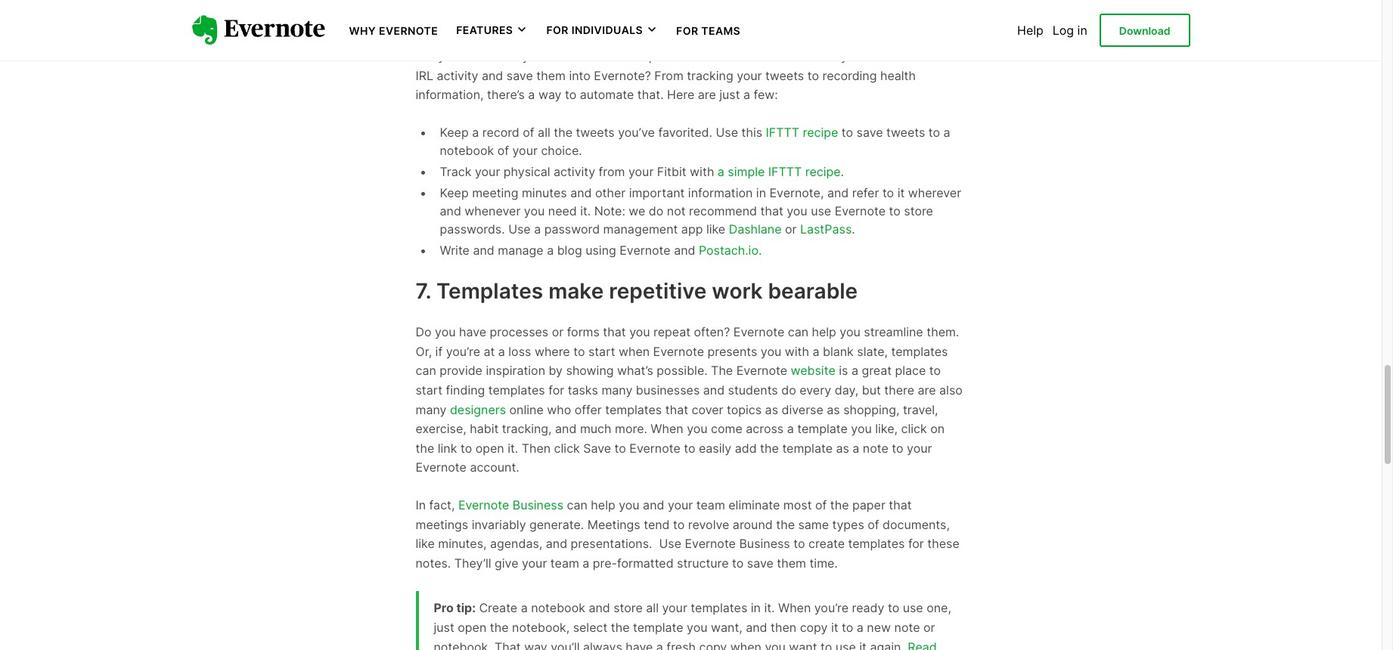 Task type: vqa. For each thing, say whether or not it's contained in the screenshot.
friday
no



Task type: describe. For each thing, give the bounding box(es) containing it.
the up choice.
[[554, 125, 573, 140]]

log in
[[1053, 23, 1088, 38]]

minutes
[[522, 185, 567, 200]]

more.
[[615, 422, 648, 437]]

and up passwords.
[[440, 203, 461, 219]]

then
[[771, 620, 797, 636]]

one,
[[927, 601, 952, 616]]

evernote up possible.
[[653, 344, 704, 359]]

postach.io. link
[[699, 243, 762, 258]]

1 vertical spatial team
[[551, 556, 580, 571]]

showing
[[566, 364, 614, 379]]

like inside can help you and your team eliminate most of the paper that meetings invariably generate. meetings tend to revolve around the same types of documents, like minutes, agendas, and presentations.  use evernote business to create templates for these notes. they'll give your team a pre-formatted structure to save them time.
[[416, 537, 435, 552]]

a left new on the right bottom of the page
[[857, 620, 864, 636]]

tasks
[[568, 383, 598, 398]]

the up that
[[490, 620, 509, 636]]

0 vertical spatial copy
[[800, 620, 828, 636]]

loss
[[509, 344, 531, 359]]

provide
[[440, 364, 483, 379]]

of right record
[[523, 125, 535, 140]]

and left then
[[746, 620, 768, 636]]

templates inside "is a great place to start finding templates for tasks many businesses and students do every day, but there are also many"
[[489, 383, 545, 398]]

of inside to save tweets to a notebook of your choice.
[[498, 143, 509, 158]]

use left again. at the bottom right
[[836, 640, 856, 651]]

select
[[573, 620, 608, 636]]

the down 'across'
[[761, 441, 779, 456]]

1 horizontal spatial it
[[860, 640, 867, 651]]

a up information
[[718, 164, 725, 179]]

a inside to save tweets to a notebook of your choice.
[[944, 125, 951, 140]]

when inside create a notebook and store all your templates in it. when you're ready to use one, just open the notebook, select the template you want, and then copy it to a new note or notebook. that way you'll always have a fresh copy when you want to use it again.
[[779, 601, 811, 616]]

designers link
[[450, 402, 506, 417]]

7.
[[416, 278, 431, 304]]

as up 'across'
[[765, 402, 779, 417]]

paper
[[853, 498, 886, 513]]

we
[[629, 203, 646, 219]]

notebook inside create a notebook and store all your templates in it. when you're ready to use one, just open the notebook, select the template you want, and then copy it to a new note or notebook. that way you'll always have a fresh copy when you want to use it again.
[[531, 601, 586, 616]]

can up website link in the right bottom of the page
[[788, 325, 809, 340]]

pro
[[434, 601, 454, 616]]

a left few: on the right of page
[[744, 87, 751, 102]]

give
[[495, 556, 519, 571]]

information,
[[416, 87, 484, 102]]

generate.
[[530, 517, 584, 532]]

fact,
[[429, 498, 455, 513]]

fitbit
[[657, 164, 687, 179]]

postach.io.
[[699, 243, 762, 258]]

0 horizontal spatial click
[[554, 441, 580, 456]]

tweets inside did you know that you can use a few simple tricks to automate items from your social media and irl activity and save them into evernote? from tracking your tweets to recording health information, there's a way to automate that. here are just a few:
[[766, 68, 805, 83]]

keep for keep a record of all the tweets you've favorited. use this ifttt recipe
[[440, 125, 469, 140]]

notebook,
[[512, 620, 570, 636]]

evernote up students
[[737, 364, 788, 379]]

1 horizontal spatial team
[[697, 498, 726, 513]]

that inside online who offer templates that cover topics as diverse as shopping, travel, exercise, habit tracking, and much more. when you come across a template you like, click on the link to open it. then click save to evernote to easily add the template as a note to your evernote account.
[[666, 402, 689, 417]]

store inside keep meeting minutes and other important information in evernote, and refer to it wherever and whenever you need it. note: we do not recommend that you use evernote to store passwords. use a password management app like
[[904, 203, 934, 219]]

with inside do you have processes or forms that you repeat often? evernote can help you streamline them. or, if you're at a loss where to start when evernote presents you with a blank slate, templates can provide inspiration by showing what's possible. the evernote
[[785, 344, 810, 359]]

create a notebook and store all your templates in it. when you're ready to use one, just open the notebook, select the template you want, and then copy it to a new note or notebook. that way you'll always have a fresh copy when you want to use it again.
[[434, 601, 952, 651]]

a inside keep meeting minutes and other important information in evernote, and refer to it wherever and whenever you need it. note: we do not recommend that you use evernote to store passwords. use a password management app like
[[534, 222, 541, 237]]

processes
[[490, 325, 549, 340]]

blank
[[823, 344, 854, 359]]

log
[[1053, 23, 1075, 38]]

templates inside do you have processes or forms that you repeat often? evernote can help you streamline them. or, if you're at a loss where to start when evernote presents you with a blank slate, templates can provide inspiration by showing what's possible. the evernote
[[892, 344, 948, 359]]

and up need
[[571, 185, 592, 200]]

you down then
[[765, 640, 786, 651]]

and up select
[[589, 601, 610, 616]]

a left 'few'
[[595, 48, 602, 64]]

0 horizontal spatial business
[[513, 498, 564, 513]]

passwords.
[[440, 222, 505, 237]]

again.
[[870, 640, 905, 651]]

a left record
[[472, 125, 479, 140]]

presents
[[708, 344, 758, 359]]

your up few: on the right of page
[[737, 68, 762, 83]]

choice.
[[541, 143, 582, 158]]

a simple ifttt recipe link
[[718, 164, 841, 179]]

and right media at the top right of page
[[945, 48, 966, 64]]

it. inside create a notebook and store all your templates in it. when you're ready to use one, just open the notebook, select the template you want, and then copy it to a new note or notebook. that way you'll always have a fresh copy when you want to use it again.
[[765, 601, 775, 616]]

help inside do you have processes or forms that you repeat often? evernote can help you streamline them. or, if you're at a loss where to start when evernote presents you with a blank slate, templates can provide inspiration by showing what's possible. the evernote
[[812, 325, 837, 340]]

0 vertical spatial click
[[902, 422, 927, 437]]

as down shopping,
[[836, 441, 850, 456]]

teams
[[702, 24, 741, 37]]

diverse
[[782, 402, 824, 417]]

that inside can help you and your team eliminate most of the paper that meetings invariably generate. meetings tend to revolve around the same types of documents, like minutes, agendas, and presentations.  use evernote business to create templates for these notes. they'll give your team a pre-formatted structure to save them time.
[[889, 498, 912, 513]]

then
[[522, 441, 551, 456]]

you right the presents
[[761, 344, 782, 359]]

evernote business link
[[458, 498, 564, 513]]

1 vertical spatial .
[[852, 222, 856, 237]]

you down evernote,
[[787, 203, 808, 219]]

and left refer
[[828, 185, 849, 200]]

start inside do you have processes or forms that you repeat often? evernote can help you streamline them. or, if you're at a loss where to start when evernote presents you with a blank slate, templates can provide inspiration by showing what's possible. the evernote
[[589, 344, 616, 359]]

tracking,
[[502, 422, 552, 437]]

1 vertical spatial ifttt
[[769, 164, 802, 179]]

have inside create a notebook and store all your templates in it. when you're ready to use one, just open the notebook, select the template you want, and then copy it to a new note or notebook. that way you'll always have a fresh copy when you want to use it again.
[[626, 640, 653, 651]]

can down or,
[[416, 364, 436, 379]]

whenever
[[465, 203, 521, 219]]

use left one,
[[903, 601, 924, 616]]

online
[[510, 402, 544, 417]]

them inside did you know that you can use a few simple tricks to automate items from your social media and irl activity and save them into evernote? from tracking your tweets to recording health information, there's a way to automate that. here are just a few:
[[537, 68, 566, 83]]

open inside create a notebook and store all your templates in it. when you're ready to use one, just open the notebook, select the template you want, and then copy it to a new note or notebook. that way you'll always have a fresh copy when you want to use it again.
[[458, 620, 487, 636]]

0 vertical spatial recipe
[[803, 125, 839, 140]]

all inside create a notebook and store all your templates in it. when you're ready to use one, just open the notebook, select the template you want, and then copy it to a new note or notebook. that way you'll always have a fresh copy when you want to use it again.
[[646, 601, 659, 616]]

a inside "is a great place to start finding templates for tasks many businesses and students do every day, but there are also many"
[[852, 364, 859, 379]]

types
[[833, 517, 865, 532]]

0 horizontal spatial with
[[690, 164, 715, 179]]

a up website link in the right bottom of the page
[[813, 344, 820, 359]]

1 vertical spatial template
[[783, 441, 833, 456]]

irl
[[416, 68, 434, 83]]

topics
[[727, 402, 762, 417]]

you up the if
[[435, 325, 456, 340]]

lastpass link
[[801, 222, 852, 237]]

there's
[[487, 87, 525, 102]]

website link
[[791, 364, 836, 379]]

your up tend
[[668, 498, 693, 513]]

you left repeat
[[630, 325, 650, 340]]

and up tend
[[643, 498, 665, 513]]

media
[[906, 48, 941, 64]]

when inside online who offer templates that cover topics as diverse as shopping, travel, exercise, habit tracking, and much more. when you come across a template you like, click on the link to open it. then click save to evernote to easily add the template as a note to your evernote account.
[[651, 422, 684, 437]]

6. automate evernote
[[416, 2, 638, 28]]

that inside do you have processes or forms that you repeat often? evernote can help you streamline them. or, if you're at a loss where to start when evernote presents you with a blank slate, templates can provide inspiration by showing what's possible. the evernote
[[603, 325, 626, 340]]

and up "there's"
[[482, 68, 503, 83]]

manage
[[498, 243, 544, 258]]

start inside "is a great place to start finding templates for tasks many businesses and students do every day, but there are also many"
[[416, 383, 443, 398]]

use inside did you know that you can use a few simple tricks to automate items from your social media and irl activity and save them into evernote? from tracking your tweets to recording health information, there's a way to automate that. here are just a few:
[[571, 48, 591, 64]]

students
[[728, 383, 778, 398]]

evernote?
[[594, 68, 651, 83]]

a up notebook,
[[521, 601, 528, 616]]

a right the at
[[498, 344, 505, 359]]

and down app
[[674, 243, 696, 258]]

templates
[[437, 278, 543, 304]]

you right did
[[438, 48, 459, 64]]

open inside online who offer templates that cover topics as diverse as shopping, travel, exercise, habit tracking, and much more. when you come across a template you like, click on the link to open it. then click save to evernote to easily add the template as a note to your evernote account.
[[476, 441, 504, 456]]

finding
[[446, 383, 485, 398]]

structure
[[677, 556, 729, 571]]

when inside create a notebook and store all your templates in it. when you're ready to use one, just open the notebook, select the template you want, and then copy it to a new note or notebook. that way you'll always have a fresh copy when you want to use it again.
[[731, 640, 762, 651]]

information
[[688, 185, 753, 200]]

physical
[[504, 164, 551, 179]]

using
[[586, 243, 617, 258]]

template for it.
[[633, 620, 684, 636]]

your down agendas,
[[522, 556, 547, 571]]

are inside "is a great place to start finding templates for tasks many businesses and students do every day, but there are also many"
[[918, 383, 936, 398]]

did you know that you can use a few simple tricks to automate items from your social media and irl activity and save them into evernote? from tracking your tweets to recording health information, there's a way to automate that. here are just a few:
[[416, 48, 966, 102]]

you down 6. automate evernote
[[523, 48, 543, 64]]

use inside keep meeting minutes and other important information in evernote, and refer to it wherever and whenever you need it. note: we do not recommend that you use evernote to store passwords. use a password management app like
[[509, 222, 531, 237]]

1 vertical spatial it
[[832, 620, 839, 636]]

templates inside can help you and your team eliminate most of the paper that meetings invariably generate. meetings tend to revolve around the same types of documents, like minutes, agendas, and presentations.  use evernote business to create templates for these notes. they'll give your team a pre-formatted structure to save them time.
[[849, 537, 905, 552]]

of up same
[[816, 498, 827, 513]]

them inside can help you and your team eliminate most of the paper that meetings invariably generate. meetings tend to revolve around the same types of documents, like minutes, agendas, and presentations.  use evernote business to create templates for these notes. they'll give your team a pre-formatted structure to save them time.
[[777, 556, 807, 571]]

meeting
[[472, 185, 519, 200]]

evernote up the presents
[[734, 325, 785, 340]]

is a great place to start finding templates for tasks many businesses and students do every day, but there are also many
[[416, 364, 963, 417]]

your up important
[[629, 164, 654, 179]]

features
[[456, 24, 513, 36]]

0 vertical spatial .
[[841, 164, 844, 179]]

you're inside do you have processes or forms that you repeat often? evernote can help you streamline them. or, if you're at a loss where to start when evernote presents you with a blank slate, templates can provide inspiration by showing what's possible. the evernote
[[446, 344, 480, 359]]

work
[[712, 278, 763, 304]]

into
[[569, 68, 591, 83]]

come
[[711, 422, 743, 437]]

did
[[416, 48, 435, 64]]

you up blank
[[840, 325, 861, 340]]

pro tip:
[[434, 601, 476, 616]]

or,
[[416, 344, 432, 359]]

0 horizontal spatial from
[[599, 164, 625, 179]]

health
[[881, 68, 916, 83]]

to inside do you have processes or forms that you repeat often? evernote can help you streamline them. or, if you're at a loss where to start when evernote presents you with a blank slate, templates can provide inspiration by showing what's possible. the evernote
[[574, 344, 585, 359]]

the
[[711, 364, 733, 379]]

in inside create a notebook and store all your templates in it. when you're ready to use one, just open the notebook, select the template you want, and then copy it to a new note or notebook. that way you'll always have a fresh copy when you want to use it again.
[[751, 601, 761, 616]]

evernote up invariably
[[458, 498, 509, 513]]

it. inside online who offer templates that cover topics as diverse as shopping, travel, exercise, habit tracking, and much more. when you come across a template you like, click on the link to open it. then click save to evernote to easily add the template as a note to your evernote account.
[[508, 441, 518, 456]]

for teams link
[[677, 23, 741, 38]]

app
[[682, 222, 703, 237]]

the down the most
[[777, 517, 795, 532]]

simple for a
[[728, 164, 765, 179]]

and down generate. at bottom
[[546, 537, 568, 552]]

0 horizontal spatial many
[[416, 402, 447, 417]]

the up the types
[[831, 498, 849, 513]]

what's
[[617, 364, 654, 379]]

they'll
[[455, 556, 491, 571]]

streamline
[[864, 325, 924, 340]]

and down passwords.
[[473, 243, 495, 258]]

across
[[746, 422, 784, 437]]

the up always
[[611, 620, 630, 636]]

offer templates
[[575, 402, 662, 417]]

way for you'll
[[524, 640, 548, 651]]

for individuals button
[[547, 23, 658, 38]]

but
[[862, 383, 881, 398]]

as down day,
[[827, 402, 840, 417]]

1 vertical spatial copy
[[700, 640, 727, 651]]

for for for teams
[[677, 24, 699, 37]]

0 horizontal spatial automate
[[580, 87, 634, 102]]

website
[[791, 364, 836, 379]]

save
[[584, 441, 611, 456]]

documents,
[[883, 517, 950, 532]]

few:
[[754, 87, 778, 102]]

it inside keep meeting minutes and other important information in evernote, and refer to it wherever and whenever you need it. note: we do not recommend that you use evernote to store passwords. use a password management app like
[[898, 185, 905, 200]]

a left fresh
[[657, 640, 664, 651]]

invariably
[[472, 517, 526, 532]]

evernote up 'few'
[[546, 2, 638, 28]]

automate
[[440, 2, 541, 28]]

way for to
[[539, 87, 562, 102]]

why evernote
[[349, 24, 438, 37]]

and inside online who offer templates that cover topics as diverse as shopping, travel, exercise, habit tracking, and much more. when you come across a template you like, click on the link to open it. then click save to evernote to easily add the template as a note to your evernote account.
[[555, 422, 577, 437]]

save inside to save tweets to a notebook of your choice.
[[857, 125, 883, 140]]

dashlane link
[[729, 222, 782, 237]]

evernote logo image
[[192, 15, 325, 45]]

link
[[438, 441, 457, 456]]

you've
[[618, 125, 655, 140]]

evernote down more.
[[630, 441, 681, 456]]

download
[[1120, 24, 1171, 37]]

a left "blog"
[[547, 243, 554, 258]]



Task type: locate. For each thing, give the bounding box(es) containing it.
business up generate. at bottom
[[513, 498, 564, 513]]

0 horizontal spatial copy
[[700, 640, 727, 651]]

1 horizontal spatial with
[[785, 344, 810, 359]]

simple
[[629, 48, 666, 64], [728, 164, 765, 179]]

bearable
[[768, 278, 858, 304]]

in fact, evernote business
[[416, 498, 564, 513]]

0 horizontal spatial store
[[614, 601, 643, 616]]

evernote up did
[[379, 24, 438, 37]]

0 vertical spatial just
[[720, 87, 740, 102]]

can inside can help you and your team eliminate most of the paper that meetings invariably generate. meetings tend to revolve around the same types of documents, like minutes, agendas, and presentations.  use evernote business to create templates for these notes. they'll give your team a pre-formatted structure to save them time.
[[567, 498, 588, 513]]

this
[[742, 125, 763, 140]]

0 vertical spatial open
[[476, 441, 504, 456]]

or down one,
[[924, 620, 936, 636]]

add
[[735, 441, 757, 456]]

1 vertical spatial activity
[[554, 164, 596, 179]]

a down diverse
[[787, 422, 794, 437]]

from
[[812, 48, 838, 64], [599, 164, 625, 179]]

0 horizontal spatial you're
[[446, 344, 480, 359]]

1 horizontal spatial are
[[918, 383, 936, 398]]

store inside create a notebook and store all your templates in it. when you're ready to use one, just open the notebook, select the template you want, and then copy it to a new note or notebook. that way you'll always have a fresh copy when you want to use it again.
[[614, 601, 643, 616]]

ifttt
[[766, 125, 800, 140], [769, 164, 802, 179]]

0 vertical spatial start
[[589, 344, 616, 359]]

recipe up a simple ifttt recipe link
[[803, 125, 839, 140]]

activity down choice.
[[554, 164, 596, 179]]

online who offer templates that cover topics as diverse as shopping, travel, exercise, habit tracking, and much more. when you come across a template you like, click on the link to open it. then click save to evernote to easily add the template as a note to your evernote account.
[[416, 402, 945, 475]]

for inside can help you and your team eliminate most of the paper that meetings invariably generate. meetings tend to revolve around the same types of documents, like minutes, agendas, and presentations.  use evernote business to create templates for these notes. they'll give your team a pre-formatted structure to save them time.
[[909, 537, 925, 552]]

of
[[523, 125, 535, 140], [498, 143, 509, 158], [816, 498, 827, 513], [868, 517, 880, 532]]

1 vertical spatial help
[[591, 498, 616, 513]]

at
[[484, 344, 495, 359]]

0 vertical spatial in
[[1078, 23, 1088, 38]]

a down shopping,
[[853, 441, 860, 456]]

as
[[765, 402, 779, 417], [827, 402, 840, 417], [836, 441, 850, 456]]

just down pro
[[434, 620, 455, 636]]

to inside "is a great place to start finding templates for tasks many businesses and students do every day, but there are also many"
[[930, 364, 941, 379]]

can help you and your team eliminate most of the paper that meetings invariably generate. meetings tend to revolve around the same types of documents, like minutes, agendas, and presentations.  use evernote business to create templates for these notes. they'll give your team a pre-formatted structure to save them time.
[[416, 498, 960, 571]]

0 vertical spatial when
[[619, 344, 650, 359]]

your
[[842, 48, 867, 64], [737, 68, 762, 83], [513, 143, 538, 158], [475, 164, 500, 179], [629, 164, 654, 179], [907, 441, 933, 456], [668, 498, 693, 513], [522, 556, 547, 571], [662, 601, 688, 616]]

for inside button
[[547, 24, 569, 36]]

template inside create a notebook and store all your templates in it. when you're ready to use one, just open the notebook, select the template you want, and then copy it to a new note or notebook. that way you'll always have a fresh copy when you want to use it again.
[[633, 620, 684, 636]]

forms
[[567, 325, 600, 340]]

1 vertical spatial many
[[416, 402, 447, 417]]

1 horizontal spatial you're
[[815, 601, 849, 616]]

2 horizontal spatial save
[[857, 125, 883, 140]]

if
[[436, 344, 443, 359]]

0 vertical spatial way
[[539, 87, 562, 102]]

use
[[716, 125, 739, 140], [509, 222, 531, 237]]

cover
[[692, 402, 724, 417]]

0 horizontal spatial them
[[537, 68, 566, 83]]

like inside keep meeting minutes and other important information in evernote, and refer to it wherever and whenever you need it. note: we do not recommend that you use evernote to store passwords. use a password management app like
[[707, 222, 726, 237]]

0 vertical spatial for
[[549, 383, 565, 398]]

are
[[698, 87, 716, 102], [918, 383, 936, 398]]

business down around
[[740, 537, 791, 552]]

0 horizontal spatial all
[[538, 125, 551, 140]]

save up "there's"
[[507, 68, 533, 83]]

0 horizontal spatial like
[[416, 537, 435, 552]]

0 vertical spatial notebook
[[440, 143, 494, 158]]

the left link
[[416, 441, 435, 456]]

when
[[651, 422, 684, 437], [779, 601, 811, 616]]

fresh
[[667, 640, 696, 651]]

dashlane or lastpass .
[[729, 222, 856, 237]]

0 vertical spatial it.
[[581, 203, 591, 219]]

2 horizontal spatial tweets
[[887, 125, 926, 140]]

store up always
[[614, 601, 643, 616]]

0 horizontal spatial just
[[434, 620, 455, 636]]

0 horizontal spatial help
[[591, 498, 616, 513]]

0 vertical spatial it
[[898, 185, 905, 200]]

0 horizontal spatial it
[[832, 620, 839, 636]]

save inside did you know that you can use a few simple tricks to automate items from your social media and irl activity and save them into evernote? from tracking your tweets to recording health information, there's a way to automate that. here are just a few:
[[507, 68, 533, 83]]

many
[[602, 383, 633, 398], [416, 402, 447, 417]]

that up dashlane link
[[761, 203, 784, 219]]

1 horizontal spatial do
[[782, 383, 797, 398]]

there
[[885, 383, 915, 398]]

1 vertical spatial you're
[[815, 601, 849, 616]]

.
[[841, 164, 844, 179], [852, 222, 856, 237]]

it left again. at the bottom right
[[860, 640, 867, 651]]

team
[[697, 498, 726, 513], [551, 556, 580, 571]]

tweets inside to save tweets to a notebook of your choice.
[[887, 125, 926, 140]]

1 horizontal spatial activity
[[554, 164, 596, 179]]

1 horizontal spatial or
[[785, 222, 797, 237]]

1 vertical spatial for
[[909, 537, 925, 552]]

favorited.
[[659, 125, 713, 140]]

a
[[595, 48, 602, 64], [528, 87, 535, 102], [744, 87, 751, 102], [472, 125, 479, 140], [944, 125, 951, 140], [718, 164, 725, 179], [534, 222, 541, 237], [547, 243, 554, 258], [498, 344, 505, 359], [813, 344, 820, 359], [852, 364, 859, 379], [787, 422, 794, 437], [853, 441, 860, 456], [583, 556, 590, 571], [521, 601, 528, 616], [857, 620, 864, 636], [657, 640, 664, 651]]

on
[[931, 422, 945, 437]]

you up fresh
[[687, 620, 708, 636]]

templates inside create a notebook and store all your templates in it. when you're ready to use one, just open the notebook, select the template you want, and then copy it to a new note or notebook. that way you'll always have a fresh copy when you want to use it again.
[[691, 601, 748, 616]]

1 horizontal spatial .
[[852, 222, 856, 237]]

templates up want,
[[691, 601, 748, 616]]

your down on
[[907, 441, 933, 456]]

with up the website on the bottom right
[[785, 344, 810, 359]]

when inside do you have processes or forms that you repeat often? evernote can help you streamline them. or, if you're at a loss where to start when evernote presents you with a blank slate, templates can provide inspiration by showing what's possible. the evernote
[[619, 344, 650, 359]]

0 vertical spatial use
[[716, 125, 739, 140]]

that
[[496, 48, 519, 64], [761, 203, 784, 219], [603, 325, 626, 340], [666, 402, 689, 417], [889, 498, 912, 513]]

templates down the types
[[849, 537, 905, 552]]

and up cover
[[704, 383, 725, 398]]

way inside did you know that you can use a few simple tricks to automate items from your social media and irl activity and save them into evernote? from tracking your tweets to recording health information, there's a way to automate that. here are just a few:
[[539, 87, 562, 102]]

all down formatted
[[646, 601, 659, 616]]

it left new on the right bottom of the page
[[832, 620, 839, 636]]

0 horizontal spatial team
[[551, 556, 580, 571]]

when up what's
[[619, 344, 650, 359]]

note:
[[595, 203, 626, 219]]

2 vertical spatial template
[[633, 620, 684, 636]]

0 horizontal spatial notebook
[[440, 143, 494, 158]]

2 horizontal spatial it
[[898, 185, 905, 200]]

it. left the "then"
[[508, 441, 518, 456]]

your up meeting
[[475, 164, 500, 179]]

can
[[547, 48, 568, 64], [788, 325, 809, 340], [416, 364, 436, 379], [567, 498, 588, 513]]

0 horizontal spatial start
[[416, 383, 443, 398]]

often?
[[694, 325, 730, 340]]

1 horizontal spatial many
[[602, 383, 633, 398]]

help
[[812, 325, 837, 340], [591, 498, 616, 513]]

simple for few
[[629, 48, 666, 64]]

1 vertical spatial use
[[509, 222, 531, 237]]

you're up provide
[[446, 344, 480, 359]]

1 vertical spatial it.
[[508, 441, 518, 456]]

you down cover
[[687, 422, 708, 437]]

your inside to save tweets to a notebook of your choice.
[[513, 143, 538, 158]]

tend
[[644, 517, 670, 532]]

1 vertical spatial save
[[857, 125, 883, 140]]

know
[[462, 48, 493, 64]]

do inside "is a great place to start finding templates for tasks many businesses and students do every day, but there are also many"
[[782, 383, 797, 398]]

much
[[580, 422, 612, 437]]

meetings
[[416, 517, 468, 532]]

1 horizontal spatial use
[[716, 125, 739, 140]]

0 vertical spatial when
[[651, 422, 684, 437]]

evernote
[[546, 2, 638, 28], [379, 24, 438, 37], [835, 203, 886, 219], [620, 243, 671, 258], [734, 325, 785, 340], [653, 344, 704, 359], [737, 364, 788, 379], [630, 441, 681, 456], [416, 460, 467, 475], [458, 498, 509, 513], [685, 537, 736, 552]]

you inside can help you and your team eliminate most of the paper that meetings invariably generate. meetings tend to revolve around the same types of documents, like minutes, agendas, and presentations.  use evernote business to create templates for these notes. they'll give your team a pre-formatted structure to save them time.
[[619, 498, 640, 513]]

evernote down link
[[416, 460, 467, 475]]

repetitive
[[609, 278, 707, 304]]

it
[[898, 185, 905, 200], [832, 620, 839, 636], [860, 640, 867, 651]]

1 horizontal spatial have
[[626, 640, 653, 651]]

for down the documents,
[[909, 537, 925, 552]]

1 vertical spatial simple
[[728, 164, 765, 179]]

store down wherever
[[904, 203, 934, 219]]

0 vertical spatial or
[[785, 222, 797, 237]]

do
[[416, 325, 432, 340]]

pre-
[[593, 556, 617, 571]]

just inside create a notebook and store all your templates in it. when you're ready to use one, just open the notebook, select the template you want, and then copy it to a new note or notebook. that way you'll always have a fresh copy when you want to use it again.
[[434, 620, 455, 636]]

click
[[902, 422, 927, 437], [554, 441, 580, 456]]

click down travel,
[[902, 422, 927, 437]]

a inside can help you and your team eliminate most of the paper that meetings invariably generate. meetings tend to revolve around the same types of documents, like minutes, agendas, and presentations.  use evernote business to create templates for these notes. they'll give your team a pre-formatted structure to save them time.
[[583, 556, 590, 571]]

are up travel,
[[918, 383, 936, 398]]

you down minutes
[[524, 203, 545, 219]]

1 vertical spatial them
[[777, 556, 807, 571]]

these
[[928, 537, 960, 552]]

you're inside create a notebook and store all your templates in it. when you're ready to use one, just open the notebook, select the template you want, and then copy it to a new note or notebook. that way you'll always have a fresh copy when you want to use it again.
[[815, 601, 849, 616]]

notebook inside to save tweets to a notebook of your choice.
[[440, 143, 494, 158]]

0 horizontal spatial have
[[459, 325, 487, 340]]

1 vertical spatial recipe
[[806, 164, 841, 179]]

1 horizontal spatial for
[[677, 24, 699, 37]]

you down shopping,
[[852, 422, 872, 437]]

0 horizontal spatial are
[[698, 87, 716, 102]]

do down important
[[649, 203, 664, 219]]

make
[[549, 278, 604, 304]]

0 horizontal spatial use
[[509, 222, 531, 237]]

ifttt recipe link
[[766, 125, 839, 140]]

that inside keep meeting minutes and other important information in evernote, and refer to it wherever and whenever you need it. note: we do not recommend that you use evernote to store passwords. use a password management app like
[[761, 203, 784, 219]]

when right more.
[[651, 422, 684, 437]]

it left wherever
[[898, 185, 905, 200]]

that inside did you know that you can use a few simple tricks to automate items from your social media and irl activity and save them into evernote? from tracking your tweets to recording health information, there's a way to automate that. here are just a few:
[[496, 48, 519, 64]]

and inside "is a great place to start finding templates for tasks many businesses and students do every day, but there are also many"
[[704, 383, 725, 398]]

have inside do you have processes or forms that you repeat often? evernote can help you streamline them. or, if you're at a loss where to start when evernote presents you with a blank slate, templates can provide inspiration by showing what's possible. the evernote
[[459, 325, 487, 340]]

and down who
[[555, 422, 577, 437]]

by
[[549, 364, 563, 379]]

template for shopping,
[[798, 422, 848, 437]]

0 vertical spatial you're
[[446, 344, 480, 359]]

for up tricks
[[677, 24, 699, 37]]

copy up the want on the bottom right of page
[[800, 620, 828, 636]]

note inside create a notebook and store all your templates in it. when you're ready to use one, just open the notebook, select the template you want, and then copy it to a new note or notebook. that way you'll always have a fresh copy when you want to use it again.
[[895, 620, 921, 636]]

to save tweets to a notebook of your choice.
[[440, 125, 951, 158]]

0 vertical spatial do
[[649, 203, 664, 219]]

management
[[604, 222, 678, 237]]

keep down information,
[[440, 125, 469, 140]]

automate down the teams
[[720, 48, 774, 64]]

for left individuals
[[547, 24, 569, 36]]

for teams
[[677, 24, 741, 37]]

1 vertical spatial click
[[554, 441, 580, 456]]

minutes,
[[438, 537, 487, 552]]

that up the documents,
[[889, 498, 912, 513]]

. up lastpass
[[841, 164, 844, 179]]

0 vertical spatial ifttt
[[766, 125, 800, 140]]

1 vertical spatial when
[[779, 601, 811, 616]]

agendas,
[[490, 537, 543, 552]]

for
[[549, 383, 565, 398], [909, 537, 925, 552]]

recipe up evernote,
[[806, 164, 841, 179]]

business inside can help you and your team eliminate most of the paper that meetings invariably generate. meetings tend to revolve around the same types of documents, like minutes, agendas, and presentations.  use evernote business to create templates for these notes. they'll give your team a pre-formatted structure to save them time.
[[740, 537, 791, 552]]

0 vertical spatial them
[[537, 68, 566, 83]]

save inside can help you and your team eliminate most of the paper that meetings invariably generate. meetings tend to revolve around the same types of documents, like minutes, agendas, and presentations.  use evernote business to create templates for these notes. they'll give your team a pre-formatted structure to save them time.
[[747, 556, 774, 571]]

note inside online who offer templates that cover topics as diverse as shopping, travel, exercise, habit tracking, and much more. when you come across a template you like, click on the link to open it. then click save to evernote to easily add the template as a note to your evernote account.
[[863, 441, 889, 456]]

for individuals
[[547, 24, 643, 36]]

0 horizontal spatial simple
[[629, 48, 666, 64]]

or inside create a notebook and store all your templates in it. when you're ready to use one, just open the notebook, select the template you want, and then copy it to a new note or notebook. that way you'll always have a fresh copy when you want to use it again.
[[924, 620, 936, 636]]

use up into
[[571, 48, 591, 64]]

templates up place
[[892, 344, 948, 359]]

1 vertical spatial note
[[895, 620, 921, 636]]

team down generate. at bottom
[[551, 556, 580, 571]]

open up notebook.
[[458, 620, 487, 636]]

1 horizontal spatial it.
[[581, 203, 591, 219]]

evernote inside can help you and your team eliminate most of the paper that meetings invariably generate. meetings tend to revolve around the same types of documents, like minutes, agendas, and presentations.  use evernote business to create templates for these notes. they'll give your team a pre-formatted structure to save them time.
[[685, 537, 736, 552]]

1 horizontal spatial note
[[895, 620, 921, 636]]

1 horizontal spatial from
[[812, 48, 838, 64]]

your up the "recording" at the top of page
[[842, 48, 867, 64]]

1 horizontal spatial like
[[707, 222, 726, 237]]

or up where on the bottom left of the page
[[552, 325, 564, 340]]

easily
[[699, 441, 732, 456]]

1 horizontal spatial store
[[904, 203, 934, 219]]

your up fresh
[[662, 601, 688, 616]]

have
[[459, 325, 487, 340], [626, 640, 653, 651]]

of down paper
[[868, 517, 880, 532]]

1 vertical spatial have
[[626, 640, 653, 651]]

lastpass
[[801, 222, 852, 237]]

0 vertical spatial many
[[602, 383, 633, 398]]

evernote down 'management'
[[620, 243, 671, 258]]

travel,
[[903, 402, 939, 417]]

0 vertical spatial are
[[698, 87, 716, 102]]

for down by
[[549, 383, 565, 398]]

your inside create a notebook and store all your templates in it. when you're ready to use one, just open the notebook, select the template you want, and then copy it to a new note or notebook. that way you'll always have a fresh copy when you want to use it again.
[[662, 601, 688, 616]]

place
[[896, 364, 926, 379]]

0 horizontal spatial tweets
[[576, 125, 615, 140]]

help inside can help you and your team eliminate most of the paper that meetings invariably generate. meetings tend to revolve around the same types of documents, like minutes, agendas, and presentations.  use evernote business to create templates for these notes. they'll give your team a pre-formatted structure to save them time.
[[591, 498, 616, 513]]

notebook up notebook,
[[531, 601, 586, 616]]

0 horizontal spatial activity
[[437, 68, 479, 83]]

a right is
[[852, 364, 859, 379]]

store
[[904, 203, 934, 219], [614, 601, 643, 616]]

from inside did you know that you can use a few simple tricks to automate items from your social media and irl activity and save them into evernote? from tracking your tweets to recording health information, there's a way to automate that. here are just a few:
[[812, 48, 838, 64]]

want
[[789, 640, 818, 651]]

help
[[1018, 23, 1044, 38]]

0 vertical spatial automate
[[720, 48, 774, 64]]

2 vertical spatial save
[[747, 556, 774, 571]]

notebook up track in the left of the page
[[440, 143, 494, 158]]

use inside keep meeting minutes and other important information in evernote, and refer to it wherever and whenever you need it. note: we do not recommend that you use evernote to store passwords. use a password management app like
[[811, 203, 832, 219]]

them left into
[[537, 68, 566, 83]]

can up generate. at bottom
[[567, 498, 588, 513]]

every
[[800, 383, 832, 398]]

you
[[438, 48, 459, 64], [523, 48, 543, 64], [524, 203, 545, 219], [787, 203, 808, 219], [435, 325, 456, 340], [630, 325, 650, 340], [840, 325, 861, 340], [761, 344, 782, 359], [687, 422, 708, 437], [852, 422, 872, 437], [619, 498, 640, 513], [687, 620, 708, 636], [765, 640, 786, 651]]

0 vertical spatial help
[[812, 325, 837, 340]]

2 vertical spatial or
[[924, 620, 936, 636]]

can inside did you know that you can use a few simple tricks to automate items from your social media and irl activity and save them into evernote? from tracking your tweets to recording health information, there's a way to automate that. here are just a few:
[[547, 48, 568, 64]]

click left save
[[554, 441, 580, 456]]

when down want,
[[731, 640, 762, 651]]

just inside did you know that you can use a few simple tricks to automate items from your social media and irl activity and save them into evernote? from tracking your tweets to recording health information, there's a way to automate that. here are just a few:
[[720, 87, 740, 102]]

keep inside keep meeting minutes and other important information in evernote, and refer to it wherever and whenever you need it. note: we do not recommend that you use evernote to store passwords. use a password management app like
[[440, 185, 469, 200]]

1 vertical spatial automate
[[580, 87, 634, 102]]

note
[[863, 441, 889, 456], [895, 620, 921, 636]]

1 vertical spatial are
[[918, 383, 936, 398]]

for inside "is a great place to start finding templates for tasks many businesses and students do every day, but there are also many"
[[549, 383, 565, 398]]

exercise,
[[416, 422, 467, 437]]

1 horizontal spatial save
[[747, 556, 774, 571]]

use left the this
[[716, 125, 739, 140]]

many up "exercise,"
[[416, 402, 447, 417]]

that right forms at the left
[[603, 325, 626, 340]]

1 vertical spatial with
[[785, 344, 810, 359]]

0 vertical spatial have
[[459, 325, 487, 340]]

a left pre- on the bottom of the page
[[583, 556, 590, 571]]

note down like, at the bottom right of the page
[[863, 441, 889, 456]]

same
[[799, 517, 829, 532]]

blog
[[557, 243, 582, 258]]

1 vertical spatial just
[[434, 620, 455, 636]]

0 vertical spatial simple
[[629, 48, 666, 64]]

1 vertical spatial notebook
[[531, 601, 586, 616]]

0 horizontal spatial .
[[841, 164, 844, 179]]

it. up then
[[765, 601, 775, 616]]

need
[[548, 203, 577, 219]]

tip:
[[457, 601, 476, 616]]

0 vertical spatial from
[[812, 48, 838, 64]]

activity inside did you know that you can use a few simple tricks to automate items from your social media and irl activity and save them into evernote? from tracking your tweets to recording health information, there's a way to automate that. here are just a few:
[[437, 68, 479, 83]]

team up the "revolve"
[[697, 498, 726, 513]]

designers
[[450, 402, 506, 417]]

0 vertical spatial business
[[513, 498, 564, 513]]

2 keep from the top
[[440, 185, 469, 200]]

a right "there's"
[[528, 87, 535, 102]]

evernote inside keep meeting minutes and other important information in evernote, and refer to it wherever and whenever you need it. note: we do not recommend that you use evernote to store passwords. use a password management app like
[[835, 203, 886, 219]]

them
[[537, 68, 566, 83], [777, 556, 807, 571]]

can down for individuals at the top
[[547, 48, 568, 64]]

help up meetings
[[591, 498, 616, 513]]

are down tracking
[[698, 87, 716, 102]]

that down businesses
[[666, 402, 689, 417]]

0 horizontal spatial for
[[549, 383, 565, 398]]

1 vertical spatial when
[[731, 640, 762, 651]]

0 vertical spatial all
[[538, 125, 551, 140]]

your inside online who offer templates that cover topics as diverse as shopping, travel, exercise, habit tracking, and much more. when you come across a template you like, click on the link to open it. then click save to evernote to easily add the template as a note to your evernote account.
[[907, 441, 933, 456]]

open up account.
[[476, 441, 504, 456]]

here
[[667, 87, 695, 102]]

track your physical activity from your fitbit with a simple ifttt recipe .
[[440, 164, 844, 179]]

0 horizontal spatial for
[[547, 24, 569, 36]]

all up choice.
[[538, 125, 551, 140]]

keep for keep meeting minutes and other important information in evernote, and refer to it wherever and whenever you need it. note: we do not recommend that you use evernote to store passwords. use a password management app like
[[440, 185, 469, 200]]

or inside do you have processes or forms that you repeat often? evernote can help you streamline them. or, if you're at a loss where to start when evernote presents you with a blank slate, templates can provide inspiration by showing what's possible. the evernote
[[552, 325, 564, 340]]

save down the "recording" at the top of page
[[857, 125, 883, 140]]

way right "there's"
[[539, 87, 562, 102]]

1 keep from the top
[[440, 125, 469, 140]]

way inside create a notebook and store all your templates in it. when you're ready to use one, just open the notebook, select the template you want, and then copy it to a new note or notebook. that way you'll always have a fresh copy when you want to use it again.
[[524, 640, 548, 651]]

in inside keep meeting minutes and other important information in evernote, and refer to it wherever and whenever you need it. note: we do not recommend that you use evernote to store passwords. use a password management app like
[[757, 185, 767, 200]]

it. inside keep meeting minutes and other important information in evernote, and refer to it wherever and whenever you need it. note: we do not recommend that you use evernote to store passwords. use a password management app like
[[581, 203, 591, 219]]

when up then
[[779, 601, 811, 616]]

note up again. at the bottom right
[[895, 620, 921, 636]]

0 vertical spatial note
[[863, 441, 889, 456]]

do inside keep meeting minutes and other important information in evernote, and refer to it wherever and whenever you need it. note: we do not recommend that you use evernote to store passwords. use a password management app like
[[649, 203, 664, 219]]

are inside did you know that you can use a few simple tricks to automate items from your social media and irl activity and save them into evernote? from tracking your tweets to recording health information, there's a way to automate that. here are just a few:
[[698, 87, 716, 102]]

simple inside did you know that you can use a few simple tricks to automate items from your social media and irl activity and save them into evernote? from tracking your tweets to recording health information, there's a way to automate that. here are just a few:
[[629, 48, 666, 64]]

around
[[733, 517, 773, 532]]

evernote down the "revolve"
[[685, 537, 736, 552]]

for for for individuals
[[547, 24, 569, 36]]



